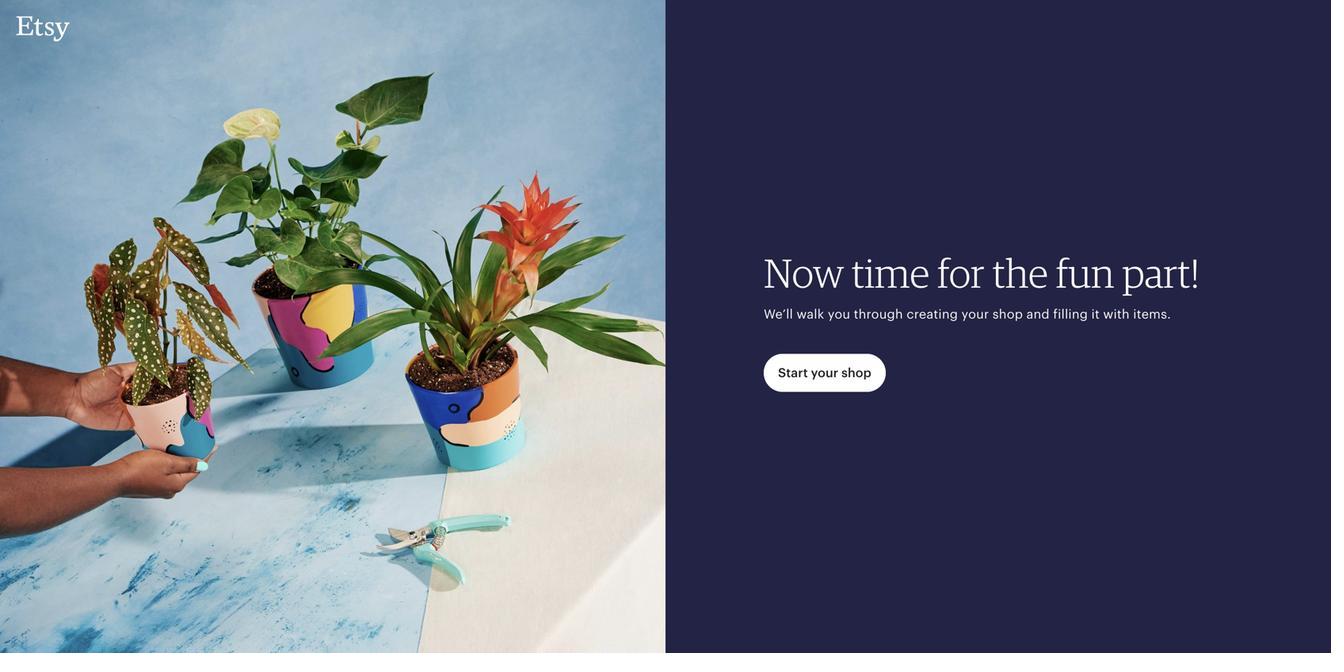 Task type: locate. For each thing, give the bounding box(es) containing it.
1 vertical spatial shop
[[842, 366, 872, 380]]

items.
[[1134, 307, 1172, 322]]

your
[[962, 307, 990, 322], [812, 366, 839, 380]]

your down now time for the fun part!
[[962, 307, 990, 322]]

shop left and
[[993, 307, 1024, 322]]

1 horizontal spatial your
[[962, 307, 990, 322]]

now
[[764, 249, 844, 297]]

it
[[1092, 307, 1100, 322]]

1 vertical spatial your
[[812, 366, 839, 380]]

now time for the fun part!
[[764, 249, 1200, 297]]

you
[[828, 307, 851, 322]]

and
[[1027, 307, 1050, 322]]

filling
[[1054, 307, 1089, 322]]

we'll
[[764, 307, 794, 322]]

creating
[[907, 307, 959, 322]]

shop
[[993, 307, 1024, 322], [842, 366, 872, 380]]

0 vertical spatial shop
[[993, 307, 1024, 322]]

with
[[1104, 307, 1130, 322]]

0 vertical spatial your
[[962, 307, 990, 322]]

for
[[938, 249, 985, 297]]

your right start
[[812, 366, 839, 380]]

fun
[[1057, 249, 1115, 297]]

part!
[[1123, 249, 1200, 297]]

0 horizontal spatial shop
[[842, 366, 872, 380]]

shop down you
[[842, 366, 872, 380]]

your inside start your shop link
[[812, 366, 839, 380]]

0 horizontal spatial your
[[812, 366, 839, 380]]



Task type: vqa. For each thing, say whether or not it's contained in the screenshot.
Me at the right of the page
no



Task type: describe. For each thing, give the bounding box(es) containing it.
start your shop
[[779, 366, 872, 380]]

the
[[993, 249, 1049, 297]]

1 horizontal spatial shop
[[993, 307, 1024, 322]]

walk
[[797, 307, 825, 322]]

we'll walk you through creating your shop and filling it with items.
[[764, 307, 1172, 322]]

time
[[852, 249, 930, 297]]

start your shop link
[[764, 354, 886, 392]]

through
[[854, 307, 904, 322]]

start
[[779, 366, 808, 380]]



